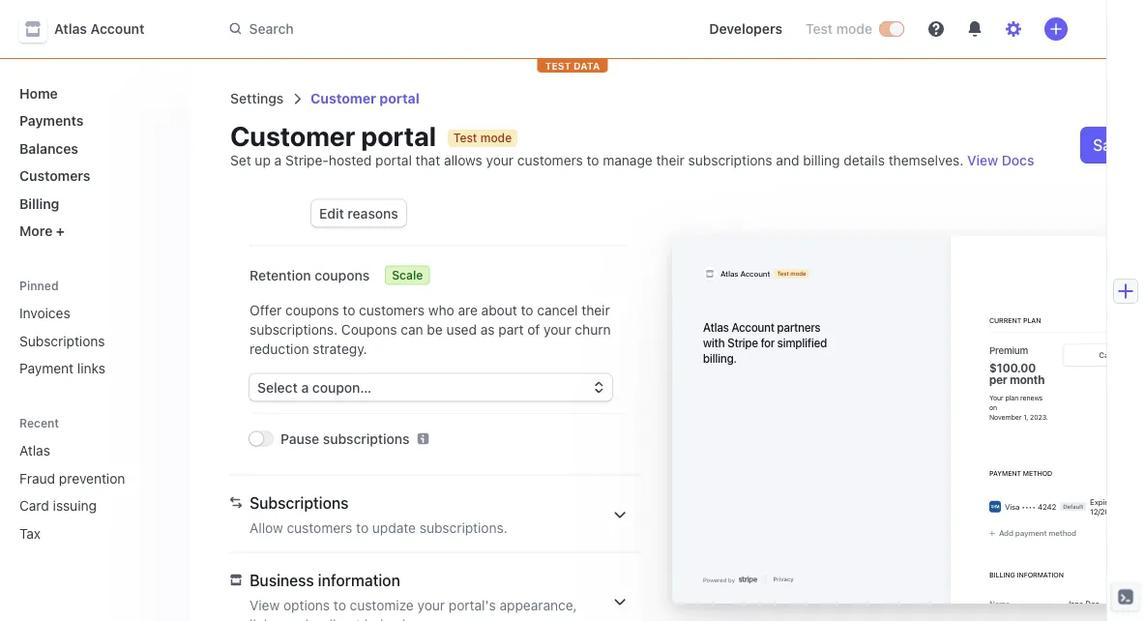 Task type: locate. For each thing, give the bounding box(es) containing it.
atlas inside button
[[54, 21, 87, 37]]

information inside business information view options to customize your portal's appearance, links, and redirect behavior.
[[318, 571, 400, 590]]

core navigation links element
[[12, 77, 176, 247]]

0 horizontal spatial subscriptions
[[323, 431, 409, 447]]

plan for current plan
[[1023, 316, 1041, 324]]

test mode set up a stripe-hosted portal that allows your customers to manage their subscriptions and billing details themselves. view docs
[[230, 131, 1034, 168]]

view inside test mode set up a stripe-hosted portal that allows your customers to manage their subscriptions and billing details themselves. view docs
[[967, 152, 998, 168]]

0 vertical spatial subscriptions.
[[249, 322, 337, 338]]

subscriptions for subscriptions
[[19, 333, 105, 349]]

atlas up home link
[[54, 21, 87, 37]]

subscriptions up the allow
[[249, 494, 348, 512]]

account up stripe on the right of the page
[[731, 320, 775, 334]]

0 horizontal spatial a
[[274, 152, 281, 168]]

atlas account partners with stripe for simplified billing.
[[703, 320, 827, 365]]

1 horizontal spatial test
[[777, 270, 789, 277]]

home link
[[12, 77, 176, 109]]

who
[[428, 302, 454, 318]]

1 horizontal spatial plan
[[1023, 316, 1041, 324]]

1 vertical spatial account
[[740, 269, 770, 278]]

+
[[56, 223, 65, 239]]

billing up the name
[[989, 571, 1015, 579]]

1 vertical spatial your
[[543, 322, 571, 338]]

atlas for atlas account
[[54, 21, 87, 37]]

payments
[[19, 113, 84, 129]]

your
[[989, 394, 1004, 402]]

information
[[1017, 571, 1064, 579], [318, 571, 400, 590]]

2 horizontal spatial mode
[[837, 21, 873, 37]]

2 vertical spatial test
[[777, 270, 789, 277]]

subscriptions allow customers to update subscriptions.
[[249, 494, 507, 536]]

0 vertical spatial test
[[806, 21, 833, 37]]

0 horizontal spatial mode
[[480, 131, 512, 145]]

1 horizontal spatial subscriptions
[[688, 152, 772, 168]]

test mode
[[806, 21, 873, 37]]

subscriptions up payment links
[[19, 333, 105, 349]]

0 horizontal spatial view
[[249, 597, 279, 613]]

account for atlas account test mode
[[740, 269, 770, 278]]

0 horizontal spatial their
[[581, 302, 610, 318]]

premium
[[989, 344, 1028, 356]]

2 vertical spatial account
[[731, 320, 775, 334]]

view up the links,
[[249, 597, 279, 613]]

set
[[230, 152, 251, 168]]

manage
[[603, 152, 652, 168]]

0 vertical spatial subscriptions
[[688, 152, 772, 168]]

visa •••• 4242 default
[[1005, 502, 1083, 511]]

default
[[1063, 503, 1083, 510]]

0 vertical spatial billing
[[19, 195, 59, 211]]

1 vertical spatial subscriptions.
[[419, 520, 507, 536]]

2 vertical spatial plan
[[1005, 394, 1019, 402]]

and
[[776, 152, 799, 168], [285, 617, 308, 621]]

1 vertical spatial billing
[[989, 571, 1015, 579]]

behavior.
[[364, 617, 421, 621]]

expires 12/2026
[[1090, 498, 1119, 516]]

plan
[[1023, 316, 1041, 324], [1126, 351, 1141, 360], [1005, 394, 1019, 402]]

payment links
[[19, 360, 105, 376]]

stripe image
[[739, 576, 757, 584]]

1 vertical spatial coupons
[[285, 302, 339, 318]]

coupons for retention
[[314, 268, 369, 283]]

2 vertical spatial your
[[417, 597, 445, 613]]

redirect
[[312, 617, 360, 621]]

reduction
[[249, 341, 309, 357]]

a inside dropdown button
[[301, 380, 308, 396]]

test right developers
[[806, 21, 833, 37]]

view left "docs" at the top of page
[[967, 152, 998, 168]]

portal
[[375, 152, 412, 168]]

reasons
[[347, 206, 398, 222]]

subscriptions inside test mode set up a stripe-hosted portal that allows your customers to manage their subscriptions and billing details themselves. view docs
[[688, 152, 772, 168]]

their up churn
[[581, 302, 610, 318]]

premium $100.00 per month your plan renews on november 1, 2023 .
[[989, 344, 1048, 421]]

your
[[486, 152, 513, 168], [543, 322, 571, 338], [417, 597, 445, 613]]

method down default
[[1049, 529, 1076, 538]]

0 horizontal spatial payment
[[19, 360, 74, 376]]

2 horizontal spatial customers
[[517, 152, 583, 168]]

1 horizontal spatial payment
[[989, 469, 1021, 477]]

search
[[249, 21, 294, 37]]

0 vertical spatial coupons
[[314, 268, 369, 283]]

themselves.
[[888, 152, 963, 168]]

a right the select
[[301, 380, 308, 396]]

0 vertical spatial account
[[91, 21, 145, 37]]

1 horizontal spatial subscriptions.
[[419, 520, 507, 536]]

subscriptions inside pinned element
[[19, 333, 105, 349]]

1 horizontal spatial and
[[776, 152, 799, 168]]

0 vertical spatial view
[[967, 152, 998, 168]]

atlas inside recent 'element'
[[19, 443, 50, 459]]

1 horizontal spatial information
[[1017, 571, 1064, 579]]

mode for test mode
[[837, 21, 873, 37]]

1 vertical spatial and
[[285, 617, 308, 621]]

2 horizontal spatial plan
[[1126, 351, 1141, 360]]

0 horizontal spatial test
[[453, 131, 477, 145]]

atlas up with
[[703, 320, 729, 334]]

card
[[19, 498, 49, 514]]

.
[[1046, 413, 1048, 421]]

pinned element
[[12, 298, 176, 384]]

1 vertical spatial view
[[249, 597, 279, 613]]

1 horizontal spatial a
[[301, 380, 308, 396]]

part
[[498, 322, 523, 338]]

test up 'partners'
[[777, 270, 789, 277]]

notifications image
[[968, 21, 983, 37]]

payment
[[19, 360, 74, 376], [989, 469, 1021, 477]]

coupons inside the "offer coupons to customers who are about to cancel their subscriptions. coupons can be used as part of your churn reduction strategy."
[[285, 302, 339, 318]]

atlas inside atlas account partners with stripe for simplified billing.
[[703, 320, 729, 334]]

november
[[989, 413, 1022, 421]]

data
[[574, 60, 600, 71]]

your up behavior. on the left of the page
[[417, 597, 445, 613]]

1 vertical spatial customers
[[359, 302, 424, 318]]

cancel
[[537, 302, 578, 318]]

1 vertical spatial plan
[[1126, 351, 1141, 360]]

Search search field
[[218, 11, 679, 47]]

information up name jane doe on the right of page
[[1017, 571, 1064, 579]]

their right manage
[[656, 152, 684, 168]]

coupons down retention coupons
[[285, 302, 339, 318]]

customers left manage
[[517, 152, 583, 168]]

0 vertical spatial mode
[[837, 21, 873, 37]]

atlas account button
[[19, 15, 164, 43]]

0 vertical spatial your
[[486, 152, 513, 168]]

and down options
[[285, 617, 308, 621]]

subscriptions left billing
[[688, 152, 772, 168]]

plan right your
[[1005, 394, 1019, 402]]

1 horizontal spatial view
[[967, 152, 998, 168]]

0 horizontal spatial information
[[318, 571, 400, 590]]

1 horizontal spatial customers
[[359, 302, 424, 318]]

atlas up fraud
[[19, 443, 50, 459]]

account inside atlas account partners with stripe for simplified billing.
[[731, 320, 775, 334]]

1 horizontal spatial your
[[486, 152, 513, 168]]

customers inside test mode set up a stripe-hosted portal that allows your customers to manage their subscriptions and billing details themselves. view docs
[[517, 152, 583, 168]]

atlas for atlas account partners with stripe for simplified billing.
[[703, 320, 729, 334]]

stripe
[[727, 336, 758, 349]]

up
[[254, 152, 270, 168]]

card issuing link
[[12, 490, 149, 522]]

2 horizontal spatial your
[[543, 322, 571, 338]]

a right up
[[274, 152, 281, 168]]

test inside test mode set up a stripe-hosted portal that allows your customers to manage their subscriptions and billing details themselves. view docs
[[453, 131, 477, 145]]

your down cancel
[[543, 322, 571, 338]]

1 horizontal spatial subscriptions
[[249, 494, 348, 512]]

to left update on the bottom of the page
[[356, 520, 368, 536]]

1 vertical spatial payment
[[989, 469, 1021, 477]]

method up visa •••• 4242 default at the bottom of page
[[1023, 469, 1052, 477]]

customers
[[19, 168, 90, 184]]

plan right current
[[1023, 316, 1041, 324]]

to inside business information view options to customize your portal's appearance, links, and redirect behavior.
[[333, 597, 346, 613]]

to
[[586, 152, 599, 168], [342, 302, 355, 318], [521, 302, 533, 318], [356, 520, 368, 536], [333, 597, 346, 613]]

mode inside test mode set up a stripe-hosted portal that allows your customers to manage their subscriptions and billing details themselves. view docs
[[480, 131, 512, 145]]

customers up can
[[359, 302, 424, 318]]

mode up allows
[[480, 131, 512, 145]]

and inside business information view options to customize your portal's appearance, links, and redirect behavior.
[[285, 617, 308, 621]]

0 horizontal spatial plan
[[1005, 394, 1019, 402]]

0 horizontal spatial billing
[[19, 195, 59, 211]]

1 horizontal spatial billing
[[989, 571, 1015, 579]]

test
[[545, 60, 571, 71]]

2 horizontal spatial test
[[806, 21, 833, 37]]

account inside button
[[91, 21, 145, 37]]

0 vertical spatial plan
[[1023, 316, 1041, 324]]

select a coupon… button
[[249, 374, 612, 402]]

1 horizontal spatial their
[[656, 152, 684, 168]]

mode
[[837, 21, 873, 37], [480, 131, 512, 145], [790, 270, 806, 277]]

account up atlas account partners with stripe for simplified billing.
[[740, 269, 770, 278]]

1 vertical spatial subscriptions
[[249, 494, 348, 512]]

information for business
[[318, 571, 400, 590]]

atlas for atlas
[[19, 443, 50, 459]]

0 horizontal spatial customers
[[286, 520, 352, 536]]

hosted
[[328, 152, 371, 168]]

0 vertical spatial payment
[[19, 360, 74, 376]]

subscriptions. inside subscriptions allow customers to update subscriptions.
[[419, 520, 507, 536]]

to inside test mode set up a stripe-hosted portal that allows your customers to manage their subscriptions and billing details themselves. view docs
[[586, 152, 599, 168]]

plan right cancel
[[1126, 351, 1141, 360]]

atlas up stripe on the right of the page
[[720, 269, 738, 278]]

payment for payment method
[[989, 469, 1021, 477]]

1 vertical spatial their
[[581, 302, 610, 318]]

to left manage
[[586, 152, 599, 168]]

2 vertical spatial mode
[[790, 270, 806, 277]]

0 vertical spatial a
[[274, 152, 281, 168]]

to up redirect
[[333, 597, 346, 613]]

2 vertical spatial customers
[[286, 520, 352, 536]]

0 horizontal spatial subscriptions
[[19, 333, 105, 349]]

subscriptions. up reduction on the bottom left
[[249, 322, 337, 338]]

your inside test mode set up a stripe-hosted portal that allows your customers to manage their subscriptions and billing details themselves. view docs
[[486, 152, 513, 168]]

details
[[843, 152, 885, 168]]

recent navigation links element
[[0, 407, 191, 549]]

billing up more +
[[19, 195, 59, 211]]

1 horizontal spatial mode
[[790, 270, 806, 277]]

mode up 'partners'
[[790, 270, 806, 277]]

customers right the allow
[[286, 520, 352, 536]]

0 horizontal spatial and
[[285, 617, 308, 621]]

0 vertical spatial method
[[1023, 469, 1052, 477]]

1 vertical spatial test
[[453, 131, 477, 145]]

information up customize
[[318, 571, 400, 590]]

customers link
[[12, 160, 176, 192]]

select
[[257, 380, 297, 396]]

billing link
[[12, 188, 176, 219]]

fraud prevention
[[19, 470, 125, 486]]

1 information from the left
[[1017, 571, 1064, 579]]

test for test mode
[[806, 21, 833, 37]]

payment left links
[[19, 360, 74, 376]]

test up allows
[[453, 131, 477, 145]]

subscriptions. right update on the bottom of the page
[[419, 520, 507, 536]]

visa
[[1005, 502, 1020, 511]]

payment inside pinned element
[[19, 360, 74, 376]]

save ch
[[1093, 136, 1146, 154]]

as
[[480, 322, 494, 338]]

1,
[[1023, 413, 1028, 421]]

2 information from the left
[[318, 571, 400, 590]]

cancel plan
[[1099, 351, 1141, 360]]

0 vertical spatial customers
[[517, 152, 583, 168]]

to inside subscriptions allow customers to update subscriptions.
[[356, 520, 368, 536]]

payment up visa
[[989, 469, 1021, 477]]

privacy link
[[773, 576, 794, 583]]

plan for cancel plan
[[1126, 351, 1141, 360]]

12/2026
[[1090, 507, 1119, 516]]

billing inside billing link
[[19, 195, 59, 211]]

0 vertical spatial their
[[656, 152, 684, 168]]

invoices link
[[12, 298, 176, 329]]

coupons up the coupons
[[314, 268, 369, 283]]

subscriptions inside subscriptions allow customers to update subscriptions.
[[249, 494, 348, 512]]

0 horizontal spatial your
[[417, 597, 445, 613]]

2023
[[1030, 413, 1046, 421]]

mode left help image
[[837, 21, 873, 37]]

0 vertical spatial subscriptions
[[19, 333, 105, 349]]

information for billing
[[1017, 571, 1064, 579]]

1 vertical spatial mode
[[480, 131, 512, 145]]

method
[[1023, 469, 1052, 477], [1049, 529, 1076, 538]]

are
[[458, 302, 477, 318]]

with
[[703, 336, 725, 349]]

0 horizontal spatial subscriptions.
[[249, 322, 337, 338]]

help image
[[929, 21, 944, 37]]

partners
[[777, 320, 821, 334]]

save ch button
[[1081, 128, 1146, 163]]

0 vertical spatial and
[[776, 152, 799, 168]]

coupons
[[341, 322, 397, 338]]

account for atlas account
[[91, 21, 145, 37]]

subscriptions down coupon…
[[323, 431, 409, 447]]

your right allows
[[486, 152, 513, 168]]

customers inside subscriptions allow customers to update subscriptions.
[[286, 520, 352, 536]]

that
[[415, 152, 440, 168]]

invoices
[[19, 305, 70, 321]]

to up of
[[521, 302, 533, 318]]

subscriptions. inside the "offer coupons to customers who are about to cancel their subscriptions. coupons can be used as part of your churn reduction strategy."
[[249, 322, 337, 338]]

and left billing
[[776, 152, 799, 168]]

settings
[[230, 90, 283, 106]]

customers inside the "offer coupons to customers who are about to cancel their subscriptions. coupons can be used as part of your churn reduction strategy."
[[359, 302, 424, 318]]

home
[[19, 85, 58, 101]]

account up home link
[[91, 21, 145, 37]]

1 vertical spatial a
[[301, 380, 308, 396]]

subscriptions.
[[249, 322, 337, 338], [419, 520, 507, 536]]

a
[[274, 152, 281, 168], [301, 380, 308, 396]]

cancel plan link
[[1064, 344, 1146, 366]]



Task type: vqa. For each thing, say whether or not it's contained in the screenshot.
the bottom New
no



Task type: describe. For each thing, give the bounding box(es) containing it.
strategy.
[[312, 341, 367, 357]]

card issuing
[[19, 498, 97, 514]]

issuing
[[53, 498, 97, 514]]

appearance,
[[499, 597, 577, 613]]

prevention
[[59, 470, 125, 486]]

test inside atlas account test mode
[[777, 270, 789, 277]]

billing information
[[989, 571, 1064, 579]]

of
[[527, 322, 540, 338]]

payment
[[1015, 529, 1047, 538]]

offer
[[249, 302, 281, 318]]

retention
[[249, 268, 311, 283]]

tax link
[[12, 518, 149, 549]]

ch
[[1132, 136, 1146, 154]]

retention coupons
[[249, 268, 369, 283]]

atlas account
[[54, 21, 145, 37]]

fraud prevention link
[[12, 463, 149, 494]]

atlas for atlas account test mode
[[720, 269, 738, 278]]

your inside business information view options to customize your portal's appearance, links, and redirect behavior.
[[417, 597, 445, 613]]

tax
[[19, 525, 41, 541]]

more +
[[19, 223, 65, 239]]

business information view options to customize your portal's appearance, links, and redirect behavior.
[[249, 571, 577, 621]]

update
[[372, 520, 416, 536]]

recent element
[[0, 435, 191, 549]]

portal's
[[448, 597, 496, 613]]

to up the coupons
[[342, 302, 355, 318]]

per
[[989, 373, 1007, 386]]

current
[[989, 316, 1021, 324]]

simplified
[[777, 336, 827, 349]]

billing.
[[703, 351, 736, 365]]

docs
[[1002, 152, 1034, 168]]

and inside test mode set up a stripe-hosted portal that allows your customers to manage their subscriptions and billing details themselves. view docs
[[776, 152, 799, 168]]

save
[[1093, 136, 1128, 154]]

stripe-
[[285, 152, 328, 168]]

privacy
[[773, 576, 794, 583]]

mode for test mode set up a stripe-hosted portal that allows your customers to manage their subscriptions and billing details themselves. view docs
[[480, 131, 512, 145]]

edit
[[319, 206, 344, 222]]

your inside the "offer coupons to customers who are about to cancel their subscriptions. coupons can be used as part of your churn reduction strategy."
[[543, 322, 571, 338]]

jane
[[1067, 599, 1084, 608]]

allow
[[249, 520, 283, 536]]

developers link
[[702, 14, 791, 45]]

$100.00
[[989, 361, 1036, 374]]

be
[[427, 322, 442, 338]]

payment method
[[989, 469, 1052, 477]]

settings image
[[1006, 21, 1022, 37]]

balances link
[[12, 133, 176, 164]]

coupon…
[[312, 380, 371, 396]]

by
[[728, 576, 735, 583]]

doe
[[1086, 599, 1100, 608]]

view inside business information view options to customize your portal's appearance, links, and redirect behavior.
[[249, 597, 279, 613]]

for
[[761, 336, 775, 349]]

offer coupons to customers who are about to cancel their subscriptions. coupons can be used as part of your churn reduction strategy.
[[249, 302, 611, 357]]

atlas account test mode
[[720, 269, 806, 278]]

balances
[[19, 140, 78, 156]]

renews
[[1020, 394, 1043, 402]]

developers
[[709, 21, 783, 37]]

billing for billing
[[19, 195, 59, 211]]

a inside test mode set up a stripe-hosted portal that allows your customers to manage their subscriptions and billing details themselves. view docs
[[274, 152, 281, 168]]

1 vertical spatial subscriptions
[[323, 431, 409, 447]]

their inside the "offer coupons to customers who are about to cancel their subscriptions. coupons can be used as part of your churn reduction strategy."
[[581, 302, 610, 318]]

account for atlas account partners with stripe for simplified billing.
[[731, 320, 775, 334]]

1 vertical spatial method
[[1049, 529, 1076, 538]]

options
[[283, 597, 330, 613]]

business
[[249, 571, 314, 590]]

scale
[[392, 269, 423, 283]]

subscriptions for subscriptions allow customers to update subscriptions.
[[249, 494, 348, 512]]

add payment method link
[[989, 528, 1076, 539]]

customize
[[349, 597, 413, 613]]

pinned
[[19, 279, 59, 292]]

payment for payment links
[[19, 360, 74, 376]]

payments link
[[12, 105, 176, 136]]

edit reasons button
[[311, 200, 406, 227]]

pinned navigation links element
[[12, 270, 180, 384]]

fraud
[[19, 470, 55, 486]]

name jane doe
[[989, 599, 1100, 608]]

on
[[989, 403, 997, 411]]

powered by link
[[699, 573, 757, 584]]

used
[[446, 322, 477, 338]]

billing for billing information
[[989, 571, 1015, 579]]

allows
[[444, 152, 482, 168]]

coupons for offer
[[285, 302, 339, 318]]

about
[[481, 302, 517, 318]]

add payment method
[[999, 529, 1076, 538]]

pause
[[280, 431, 319, 447]]

mode inside atlas account test mode
[[790, 270, 806, 277]]

expires
[[1090, 498, 1116, 507]]

settings link
[[230, 90, 283, 106]]

their inside test mode set up a stripe-hosted portal that allows your customers to manage their subscriptions and billing details themselves. view docs
[[656, 152, 684, 168]]

links
[[77, 360, 105, 376]]

links,
[[249, 617, 281, 621]]

Search text field
[[218, 11, 679, 47]]

current plan
[[989, 316, 1041, 324]]

billing
[[803, 152, 840, 168]]

••••
[[1022, 502, 1036, 511]]

test for test mode set up a stripe-hosted portal that allows your customers to manage their subscriptions and billing details themselves. view docs
[[453, 131, 477, 145]]

plan inside premium $100.00 per month your plan renews on november 1, 2023 .
[[1005, 394, 1019, 402]]

subscriptions link
[[12, 325, 176, 357]]

pause subscriptions
[[280, 431, 409, 447]]

churn
[[575, 322, 611, 338]]



